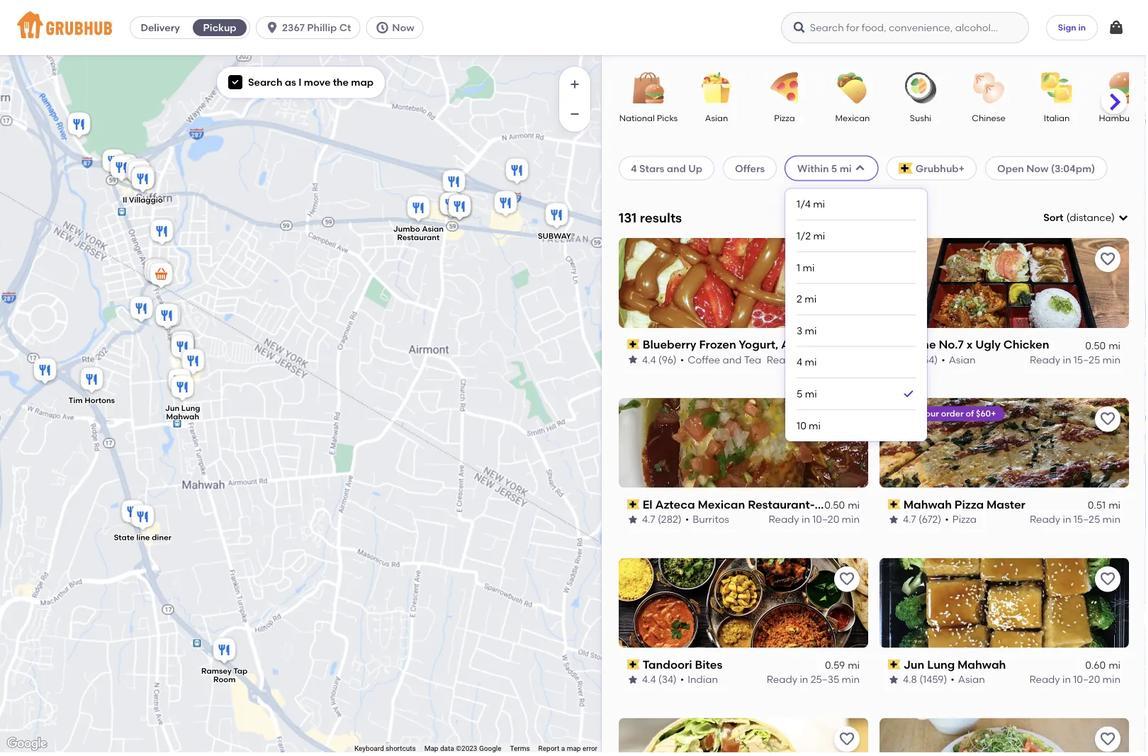 Task type: describe. For each thing, give the bounding box(es) containing it.
4 mi
[[797, 356, 817, 368]]

tandoori bites logo image
[[619, 558, 868, 648]]

blueberry frozen yogurt, acai bowl, smoothie and bubble tea  logo image
[[619, 238, 868, 328]]

0.50 mi for prime no.7 x ugly chicken
[[1085, 339, 1121, 351]]

star icon image for el azteca mexican restaurant-mahwah
[[627, 514, 639, 525]]

el azteca mexican restaurant-mahwah
[[643, 498, 863, 511]]

guacamole mexican grill image
[[437, 190, 465, 221]]

national picks
[[619, 113, 678, 123]]

5 inside 5 mi option
[[797, 388, 803, 400]]

min for mexican
[[842, 514, 860, 526]]

terms
[[510, 745, 530, 753]]

mahwah pizza master image
[[168, 333, 197, 364]]

sarinas afghan cuisine image
[[129, 163, 158, 195]]

131
[[619, 210, 637, 225]]

(1459)
[[919, 674, 947, 686]]

svg image inside field
[[1118, 212, 1129, 223]]

sign in
[[1058, 22, 1086, 32]]

keyboard
[[354, 745, 384, 753]]

pizza image
[[760, 72, 809, 103]]

no.7
[[939, 338, 964, 351]]

national picks image
[[624, 72, 673, 103]]

0 vertical spatial tea
[[965, 338, 985, 351]]

save this restaurant button for the blueberry frozen yogurt, acai bowl, smoothie and bubble tea  logo
[[834, 246, 860, 272]]

tim hortons jun lung mahwah
[[69, 396, 200, 422]]

hamburger
[[1099, 113, 1146, 123]]

ready for jun lung mahwah
[[1029, 674, 1060, 686]]

ready in 25–35 min for bites
[[767, 674, 860, 686]]

ready for prime no.7 x ugly chicken
[[1030, 354, 1060, 366]]

prime no.7 x ugly chicken logo image
[[880, 238, 1129, 328]]

subway® image
[[543, 201, 571, 232]]

10
[[797, 420, 806, 432]]

ready in 15–25 min for mahwah pizza master
[[1030, 514, 1121, 526]]

up
[[688, 162, 702, 174]]

4 for 4 stars and up
[[631, 162, 637, 174]]

subscription pass image for tandoori bites
[[627, 660, 640, 670]]

save this restaurant image for tandoori bites logo
[[838, 571, 855, 588]]

terms link
[[510, 745, 530, 753]]

move
[[304, 76, 330, 88]]

in for tandoori bites
[[800, 674, 808, 686]]

save this restaurant image for yogurt,
[[838, 251, 855, 268]]

save this restaurant image for longfellow's coffee logo
[[1099, 731, 1116, 748]]

off
[[907, 409, 919, 419]]

in for mahwah pizza master
[[1063, 514, 1071, 526]]

prime no.7 x ugly chicken image
[[168, 329, 197, 360]]

1/2
[[797, 230, 811, 242]]

0.46 mi
[[825, 339, 860, 351]]

4.4 for blueberry frozen yogurt, acai bowl, smoothie and bubble tea
[[642, 354, 656, 366]]

map
[[424, 745, 438, 753]]

10 mi
[[797, 420, 821, 432]]

0.60
[[1085, 659, 1106, 671]]

order
[[941, 409, 964, 419]]

0.59
[[825, 659, 845, 671]]

map region
[[0, 42, 631, 753]]

(282)
[[658, 514, 682, 526]]

svg image inside the now button
[[375, 21, 389, 35]]

4 stars and up
[[631, 162, 702, 174]]

ramsey tap room
[[201, 667, 248, 685]]

1 horizontal spatial lung
[[927, 658, 955, 672]]

1
[[797, 261, 800, 273]]

2367 phillip ct button
[[256, 16, 366, 39]]

ready in 10–20 min for jun lung mahwah
[[1029, 674, 1121, 686]]

min for master
[[1103, 514, 1121, 526]]

(672)
[[918, 514, 941, 526]]

results
[[640, 210, 682, 225]]

(3:04pm)
[[1051, 162, 1095, 174]]

1/4
[[797, 198, 811, 210]]

subscription pass image for blueberry frozen yogurt, acai bowl, smoothie and bubble tea
[[627, 340, 640, 349]]

(34)
[[658, 674, 677, 686]]

1/2 mi
[[797, 230, 825, 242]]

the
[[333, 76, 349, 88]]

)
[[1111, 212, 1115, 224]]

picks
[[657, 113, 678, 123]]

google
[[479, 745, 501, 753]]

ready for mahwah pizza master
[[1030, 514, 1060, 526]]

2367
[[282, 22, 305, 34]]

4.4 (34)
[[642, 674, 677, 686]]

now inside button
[[392, 22, 414, 34]]

save this restaurant image for chicken & rib crib logo
[[838, 731, 855, 748]]

$60+
[[976, 409, 996, 419]]

sort ( distance )
[[1044, 212, 1115, 224]]

save this restaurant button for 'jun lung mahwah  logo' on the right of the page
[[1095, 567, 1121, 592]]

imperial dynasty image
[[144, 256, 172, 287]]

delivery button
[[130, 16, 190, 39]]

subscription pass image for mahwah pizza master
[[888, 500, 901, 510]]

3
[[797, 325, 802, 337]]

restaurant-
[[748, 498, 815, 511]]

mahwah inside tim hortons jun lung mahwah
[[166, 412, 199, 422]]

ready for el azteca mexican restaurant-mahwah
[[769, 514, 799, 526]]

master
[[987, 498, 1025, 511]]

frozen
[[699, 338, 736, 351]]

map data ©2023 google
[[424, 745, 501, 753]]

list box containing 1/4 mi
[[797, 189, 916, 441]]

yogurt,
[[739, 338, 778, 351]]

within
[[797, 162, 829, 174]]

hamburgers image
[[1100, 72, 1146, 103]]

ramsey
[[201, 667, 232, 676]]

room
[[213, 675, 236, 685]]

jumbo
[[393, 224, 420, 234]]

keyboard shortcuts
[[354, 745, 416, 753]]

save this restaurant button for longfellow's coffee logo
[[1095, 727, 1121, 752]]

search as i move the map
[[248, 76, 374, 88]]

ready in 10–20 min for el azteca mexican restaurant-mahwah
[[769, 514, 860, 526]]

google image
[[4, 735, 50, 753]]

el
[[643, 498, 652, 511]]

star icon image for mahwah pizza master
[[888, 514, 899, 525]]

(
[[1066, 212, 1070, 224]]

10–20 for el azteca mexican restaurant-mahwah
[[812, 514, 839, 526]]

pizza for mahwah pizza master
[[955, 498, 984, 511]]

pickup button
[[190, 16, 250, 39]]

el azteca mexican restaurant-mahwah image
[[168, 329, 197, 360]]

25–35 for frozen
[[811, 354, 839, 366]]

rella cafe image
[[503, 156, 531, 187]]

0.50 for chicken
[[1085, 339, 1106, 351]]

• burritos
[[685, 514, 729, 526]]

offers
[[735, 162, 765, 174]]

asian down asian "image"
[[705, 113, 728, 123]]

1 mi
[[797, 261, 815, 273]]

sign in button
[[1046, 15, 1098, 40]]

delivery
[[141, 22, 180, 34]]

1 horizontal spatial mexican
[[835, 113, 870, 123]]

131 results
[[619, 210, 682, 225]]

tandoori
[[643, 658, 692, 672]]

svg image inside main navigation navigation
[[792, 21, 806, 35]]

1 vertical spatial svg image
[[231, 78, 240, 87]]

15–25 for prime no.7 x ugly chicken
[[1074, 354, 1100, 366]]

line
[[136, 533, 150, 543]]

stars
[[639, 162, 664, 174]]

il
[[123, 195, 127, 205]]

sign
[[1058, 22, 1076, 32]]

agave restaurant and lounge image
[[100, 147, 128, 178]]

ready for blueberry frozen yogurt, acai bowl, smoothie and bubble tea
[[767, 354, 797, 366]]

(96)
[[658, 354, 677, 366]]

chicken & rib crib image
[[155, 302, 183, 333]]

in for el azteca mexican restaurant-mahwah
[[802, 514, 810, 526]]

bubbakoo's burritos image
[[144, 258, 173, 290]]

2367 phillip ct
[[282, 22, 351, 34]]

4.4 for tandoori bites
[[642, 674, 656, 686]]

blueberry frozen yogurt, acai bowl, smoothie and bubble tea
[[643, 338, 985, 351]]

check icon image
[[902, 387, 916, 401]]

asian down x on the right of the page
[[949, 354, 976, 366]]

mexican image
[[828, 72, 877, 103]]

restaurant
[[397, 233, 440, 242]]

grubhub plus flag logo image
[[898, 163, 913, 174]]

1 horizontal spatial now
[[1026, 162, 1049, 174]]

of
[[966, 409, 974, 419]]

data
[[440, 745, 454, 753]]

subscription pass image for el azteca mexican restaurant-mahwah
[[627, 500, 640, 510]]

sq pizza image
[[119, 498, 147, 529]]

• for master
[[945, 514, 949, 526]]

your
[[921, 409, 939, 419]]

blueberry
[[643, 338, 696, 351]]



Task type: locate. For each thing, give the bounding box(es) containing it.
2 ready in 25–35 min from the top
[[767, 674, 860, 686]]

burritos
[[693, 514, 729, 526]]

minus icon image
[[568, 107, 582, 121]]

now button
[[366, 16, 429, 39]]

pizza for • pizza
[[952, 514, 977, 526]]

jv burger image
[[445, 192, 474, 224]]

asian inside jumbo asian restaurant
[[422, 224, 444, 234]]

acai
[[781, 338, 807, 351]]

subscription pass image left tandoori
[[627, 660, 640, 670]]

3 mi
[[797, 325, 817, 337]]

0 vertical spatial pizza
[[774, 113, 795, 123]]

pizza down pizza image
[[774, 113, 795, 123]]

1 4.4 from the top
[[642, 354, 656, 366]]

italian
[[1044, 113, 1070, 123]]

1 horizontal spatial 0.50 mi
[[1085, 339, 1121, 351]]

star icon image left 4.4 (96)
[[627, 354, 639, 365]]

save this restaurant image
[[1099, 251, 1116, 268], [1099, 411, 1116, 428], [838, 571, 855, 588], [838, 731, 855, 748], [1099, 731, 1116, 748]]

1 ready in 15–25 min from the top
[[1030, 354, 1121, 366]]

map right a
[[567, 745, 581, 753]]

lung up the (1459)
[[927, 658, 955, 672]]

0 horizontal spatial 4
[[631, 162, 637, 174]]

min for x
[[1103, 354, 1121, 366]]

and for up
[[667, 162, 686, 174]]

i
[[299, 76, 302, 88]]

2 15–25 from the top
[[1074, 514, 1100, 526]]

save this restaurant button
[[834, 246, 860, 272], [1095, 246, 1121, 272], [1095, 407, 1121, 432], [834, 567, 860, 592], [1095, 567, 1121, 592], [834, 727, 860, 752], [1095, 727, 1121, 752]]

nonna's pizza & restaurant image
[[141, 257, 170, 288]]

5 mi option
[[797, 379, 916, 410]]

0 vertical spatial and
[[667, 162, 686, 174]]

0 horizontal spatial 4.7
[[642, 514, 655, 526]]

as
[[285, 76, 296, 88]]

15–25
[[1074, 354, 1100, 366], [1074, 514, 1100, 526]]

• asian
[[951, 674, 985, 686]]

0 vertical spatial map
[[351, 76, 374, 88]]

state line diner image
[[129, 503, 157, 534]]

mexican
[[835, 113, 870, 123], [698, 498, 745, 511]]

5 right within
[[831, 162, 837, 174]]

list box
[[797, 189, 916, 441]]

sushi
[[910, 113, 931, 123]]

sushi image
[[896, 72, 945, 103]]

0 horizontal spatial tea
[[744, 354, 761, 366]]

0 horizontal spatial 0.50
[[824, 499, 845, 511]]

subscription pass image
[[627, 340, 640, 349], [888, 340, 901, 349], [888, 500, 901, 510], [888, 660, 901, 670]]

coffee
[[688, 354, 720, 366]]

0.51 mi
[[1088, 499, 1121, 511]]

1 horizontal spatial save this restaurant image
[[1099, 571, 1116, 588]]

0 vertical spatial subscription pass image
[[627, 500, 640, 510]]

2 4.4 from the top
[[642, 674, 656, 686]]

smoothie
[[842, 338, 896, 351]]

min for yogurt,
[[842, 354, 860, 366]]

Search for food, convenience, alcohol... search field
[[781, 12, 1029, 43]]

pizza
[[774, 113, 795, 123], [955, 498, 984, 511], [952, 514, 977, 526]]

4 left stars
[[631, 162, 637, 174]]

svg image
[[792, 21, 806, 35], [231, 78, 240, 87], [1118, 212, 1129, 223]]

longfellow's coffee image
[[153, 302, 181, 333]]

1 vertical spatial 5
[[797, 388, 803, 400]]

save this restaurant button for tandoori bites logo
[[834, 567, 860, 592]]

1 vertical spatial ready in 15–25 min
[[1030, 514, 1121, 526]]

x
[[967, 338, 973, 351]]

0.50 mi for el azteca mexican restaurant-mahwah
[[824, 499, 860, 511]]

0 horizontal spatial mexican
[[698, 498, 745, 511]]

italian image
[[1032, 72, 1082, 103]]

mason jar image
[[31, 356, 59, 387]]

25–35
[[811, 354, 839, 366], [811, 674, 839, 686]]

4.7 left "(672)"
[[903, 514, 916, 526]]

0 horizontal spatial 0.50 mi
[[824, 499, 860, 511]]

0 horizontal spatial map
[[351, 76, 374, 88]]

svg image right ) at right top
[[1118, 212, 1129, 223]]

novino ristorante image
[[127, 294, 156, 326]]

and for tea
[[723, 354, 742, 366]]

0.46
[[825, 339, 845, 351]]

jun up 4.8
[[903, 658, 924, 672]]

1 vertical spatial 4
[[797, 356, 802, 368]]

5 mi
[[797, 388, 817, 400]]

b-balls meatballs image
[[148, 217, 176, 248]]

©2023
[[456, 745, 477, 753]]

jade bistro image
[[107, 153, 136, 185]]

1 vertical spatial save this restaurant image
[[1099, 571, 1116, 588]]

$7
[[897, 409, 905, 419]]

subscription pass image for prime no.7 x ugly chicken
[[888, 340, 901, 349]]

and up "(54)"
[[898, 338, 920, 351]]

save this restaurant image for mahwah
[[1099, 571, 1116, 588]]

svg image right within 5 mi
[[854, 163, 866, 174]]

save this restaurant image
[[838, 251, 855, 268], [1099, 571, 1116, 588]]

now right open
[[1026, 162, 1049, 174]]

pizza up • pizza
[[955, 498, 984, 511]]

1 horizontal spatial tea
[[965, 338, 985, 351]]

map right the
[[351, 76, 374, 88]]

national
[[619, 113, 655, 123]]

ready in 25–35 min down 0.59
[[767, 674, 860, 686]]

mi
[[840, 162, 852, 174], [813, 198, 825, 210], [813, 230, 825, 242], [803, 261, 815, 273], [805, 293, 817, 305], [805, 325, 817, 337], [848, 339, 860, 351], [1109, 339, 1121, 351], [805, 356, 817, 368], [805, 388, 817, 400], [809, 420, 821, 432], [848, 499, 860, 511], [1109, 499, 1121, 511], [848, 659, 860, 671], [1109, 659, 1121, 671]]

in inside button
[[1078, 22, 1086, 32]]

0 vertical spatial 15–25
[[1074, 354, 1100, 366]]

sort
[[1044, 212, 1063, 224]]

ready in 10–20 min
[[769, 514, 860, 526], [1029, 674, 1121, 686]]

ugly
[[975, 338, 1001, 351]]

blueberry frozen yogurt, acai bowl, smoothie and bubble tea image
[[179, 347, 207, 378]]

plus icon image
[[568, 77, 582, 91]]

• right "(54)"
[[941, 354, 945, 366]]

tim
[[69, 396, 83, 405]]

mamamias image
[[437, 190, 465, 221]]

mahwah pizza master logo image
[[880, 398, 1129, 488]]

now right ct
[[392, 22, 414, 34]]

0.51
[[1088, 499, 1106, 511]]

10–20 down restaurant-
[[812, 514, 839, 526]]

and
[[667, 162, 686, 174], [898, 338, 920, 351], [723, 354, 742, 366]]

2 4.7 from the left
[[903, 514, 916, 526]]

ct
[[339, 22, 351, 34]]

0 vertical spatial 4
[[631, 162, 637, 174]]

1 vertical spatial subscription pass image
[[627, 660, 640, 670]]

mi inside 5 mi option
[[805, 388, 817, 400]]

error
[[583, 745, 597, 753]]

asian down jun lung mahwah
[[958, 674, 985, 686]]

0 vertical spatial mexican
[[835, 113, 870, 123]]

main navigation navigation
[[0, 0, 1146, 55]]

• for mahwah
[[951, 674, 955, 686]]

4.7 for el
[[642, 514, 655, 526]]

svg image right the sign in button
[[1108, 19, 1125, 36]]

2
[[797, 293, 802, 305]]

star icon image for tandoori bites
[[627, 674, 639, 686]]

1 vertical spatial map
[[567, 745, 581, 753]]

1 horizontal spatial 4.7
[[903, 514, 916, 526]]

4
[[631, 162, 637, 174], [797, 356, 802, 368]]

star icon image left 4.7 (282)
[[627, 514, 639, 525]]

10–20 for jun lung mahwah
[[1073, 674, 1100, 686]]

ready in 10–20 min down restaurant-
[[769, 514, 860, 526]]

distance
[[1070, 212, 1111, 224]]

star icon image left 4.7 (672)
[[888, 514, 899, 525]]

0.50 right restaurant-
[[824, 499, 845, 511]]

prime
[[903, 338, 936, 351]]

0 vertical spatial 0.50 mi
[[1085, 339, 1121, 351]]

ready for tandoori bites
[[767, 674, 797, 686]]

svg image up pizza image
[[792, 21, 806, 35]]

and down the 'frozen'
[[723, 354, 742, 366]]

1 vertical spatial 10–20
[[1073, 674, 1100, 686]]

10–20
[[812, 514, 839, 526], [1073, 674, 1100, 686]]

tim hortons image
[[78, 365, 106, 397]]

0 vertical spatial 5
[[831, 162, 837, 174]]

4.7 (672)
[[903, 514, 941, 526]]

svg image right ct
[[375, 21, 389, 35]]

jun down tandoori bites icon
[[165, 403, 179, 413]]

ramsey tap room image
[[210, 636, 238, 667]]

min for mahwah
[[1103, 674, 1121, 686]]

svg image left 2367
[[265, 21, 279, 35]]

4.8 (1459)
[[903, 674, 947, 686]]

4.4 left (96)
[[642, 354, 656, 366]]

hacienda don manuel image
[[123, 156, 151, 187]]

and left 'up'
[[667, 162, 686, 174]]

7 eleven image
[[147, 260, 175, 292]]

ready in 15–25 min down 0.51
[[1030, 514, 1121, 526]]

subscription pass image right 0.59 mi
[[888, 660, 901, 670]]

star icon image left 4.8
[[888, 674, 899, 686]]

25–35 down 0.59
[[811, 674, 839, 686]]

save this restaurant image for prime no.7 x ugly chicken logo
[[1099, 251, 1116, 268]]

azteca
[[655, 498, 695, 511]]

lung
[[181, 403, 200, 413], [927, 658, 955, 672]]

1 horizontal spatial ready in 10–20 min
[[1029, 674, 1121, 686]]

2 vertical spatial pizza
[[952, 514, 977, 526]]

0 horizontal spatial 5
[[797, 388, 803, 400]]

• pizza
[[945, 514, 977, 526]]

the best diner family restaurant image
[[112, 152, 140, 183]]

mexican down mexican image
[[835, 113, 870, 123]]

4 down acai
[[797, 356, 802, 368]]

1 ready in 25–35 min from the top
[[767, 354, 860, 366]]

4.8
[[903, 674, 917, 686]]

1 horizontal spatial svg image
[[792, 21, 806, 35]]

pickup
[[203, 22, 236, 34]]

longfellow's coffee logo image
[[880, 718, 1129, 753]]

1 vertical spatial ready in 25–35 min
[[767, 674, 860, 686]]

1 subscription pass image from the top
[[627, 500, 640, 510]]

5 up 10
[[797, 388, 803, 400]]

ready in 25–35 min down blueberry frozen yogurt, acai bowl, smoothie and bubble tea
[[767, 354, 860, 366]]

jumbo asian restaurant
[[393, 224, 444, 242]]

1 vertical spatial pizza
[[955, 498, 984, 511]]

4.7 for mahwah
[[903, 514, 916, 526]]

• indian
[[680, 674, 718, 686]]

4.7 down el
[[642, 514, 655, 526]]

tap
[[233, 667, 248, 676]]

4 for 4 mi
[[797, 356, 802, 368]]

1 horizontal spatial 0.50
[[1085, 339, 1106, 351]]

(54) • asian
[[919, 354, 976, 366]]

star icon image left 4.4 (34)
[[627, 674, 639, 686]]

star icon image
[[627, 354, 639, 365], [627, 514, 639, 525], [888, 514, 899, 525], [627, 674, 639, 686], [888, 674, 899, 686]]

0 horizontal spatial ready in 10–20 min
[[769, 514, 860, 526]]

ready in 25–35 min for frozen
[[767, 354, 860, 366]]

svg image inside 2367 phillip ct button
[[265, 21, 279, 35]]

10–20 down '0.60'
[[1073, 674, 1100, 686]]

jersey mike's subs image
[[445, 192, 474, 224]]

1 horizontal spatial 5
[[831, 162, 837, 174]]

star icon image for blueberry frozen yogurt, acai bowl, smoothie and bubble tea
[[627, 354, 639, 365]]

2 horizontal spatial svg image
[[1118, 212, 1129, 223]]

None field
[[1044, 211, 1129, 225]]

1 vertical spatial jun
[[903, 658, 924, 672]]

in for blueberry frozen yogurt, acai bowl, smoothie and bubble tea
[[800, 354, 808, 366]]

• right (96)
[[680, 354, 684, 366]]

in for jun lung mahwah
[[1062, 674, 1071, 686]]

0.59 mi
[[825, 659, 860, 671]]

report a map error link
[[538, 745, 597, 753]]

0 vertical spatial ready in 15–25 min
[[1030, 354, 1121, 366]]

0 horizontal spatial jun
[[165, 403, 179, 413]]

5
[[831, 162, 837, 174], [797, 388, 803, 400]]

ready in 15–25 min down "chicken"
[[1030, 354, 1121, 366]]

jun inside tim hortons jun lung mahwah
[[165, 403, 179, 413]]

0 horizontal spatial now
[[392, 22, 414, 34]]

liquorland - image
[[492, 189, 520, 220]]

2 vertical spatial and
[[723, 354, 742, 366]]

1 vertical spatial now
[[1026, 162, 1049, 174]]

tandoori bites
[[643, 658, 722, 672]]

jun lung mahwah  logo image
[[880, 558, 1129, 648]]

subscription pass image left prime
[[888, 340, 901, 349]]

0 vertical spatial save this restaurant image
[[838, 251, 855, 268]]

4.4
[[642, 354, 656, 366], [642, 674, 656, 686]]

1 vertical spatial lung
[[927, 658, 955, 672]]

1 15–25 from the top
[[1074, 354, 1100, 366]]

ready in 10–20 min down '0.60'
[[1029, 674, 1121, 686]]

1 horizontal spatial map
[[567, 745, 581, 753]]

sushi bada image
[[125, 158, 153, 190]]

il villaggio image
[[129, 165, 157, 196]]

subway®
[[538, 232, 575, 241]]

0 vertical spatial ready in 25–35 min
[[767, 354, 860, 366]]

1 vertical spatial 0.50
[[824, 499, 845, 511]]

jun lung mahwah
[[903, 658, 1006, 672]]

subscription pass image left el
[[627, 500, 640, 510]]

ready in 15–25 min for prime no.7 x ugly chicken
[[1030, 354, 1121, 366]]

chicken
[[1003, 338, 1049, 351]]

1 vertical spatial ready in 10–20 min
[[1029, 674, 1121, 686]]

chinese
[[972, 113, 1005, 123]]

open now (3:04pm)
[[997, 162, 1095, 174]]

subscription pass image left mahwah pizza master at right
[[888, 500, 901, 510]]

lung inside tim hortons jun lung mahwah
[[181, 403, 200, 413]]

2 horizontal spatial and
[[898, 338, 920, 351]]

• right "(34)" on the right bottom of the page
[[680, 674, 684, 686]]

pizza down mahwah pizza master at right
[[952, 514, 977, 526]]

report
[[538, 745, 559, 753]]

subscription pass image left blueberry
[[627, 340, 640, 349]]

• for yogurt,
[[680, 354, 684, 366]]

0 vertical spatial svg image
[[792, 21, 806, 35]]

in for prime no.7 x ugly chicken
[[1063, 354, 1071, 366]]

subscription pass image for jun lung mahwah
[[888, 660, 901, 670]]

star icon image for jun lung mahwah
[[888, 674, 899, 686]]

ready in 15–25 min
[[1030, 354, 1121, 366], [1030, 514, 1121, 526]]

a
[[561, 745, 565, 753]]

bowl,
[[810, 338, 840, 351]]

tea right no.7
[[965, 338, 985, 351]]

0 horizontal spatial lung
[[181, 403, 200, 413]]

lung down tandoori bites icon
[[181, 403, 200, 413]]

none field containing sort
[[1044, 211, 1129, 225]]

4.4 left "(34)" on the right bottom of the page
[[642, 674, 656, 686]]

2 subscription pass image from the top
[[627, 660, 640, 670]]

0 vertical spatial now
[[392, 22, 414, 34]]

0.50 for mahwah
[[824, 499, 845, 511]]

1 vertical spatial 25–35
[[811, 674, 839, 686]]

0 horizontal spatial save this restaurant image
[[838, 251, 855, 268]]

0 vertical spatial 0.50
[[1085, 339, 1106, 351]]

0 horizontal spatial svg image
[[231, 78, 240, 87]]

subscription pass image
[[627, 500, 640, 510], [627, 660, 640, 670]]

asian image
[[692, 72, 741, 103]]

1 horizontal spatial 4
[[797, 356, 802, 368]]

1 vertical spatial tea
[[744, 354, 761, 366]]

chinese image
[[964, 72, 1013, 103]]

1 horizontal spatial 10–20
[[1073, 674, 1100, 686]]

0 vertical spatial lung
[[181, 403, 200, 413]]

1 25–35 from the top
[[811, 354, 839, 366]]

1 vertical spatial mexican
[[698, 498, 745, 511]]

2 25–35 from the top
[[811, 674, 839, 686]]

0 vertical spatial 4.4
[[642, 354, 656, 366]]

0.60 mi
[[1085, 659, 1121, 671]]

indian
[[688, 674, 718, 686]]

chicken & rib crib logo image
[[619, 718, 868, 753]]

save this restaurant button for chicken & rib crib logo
[[834, 727, 860, 752]]

svg image left search
[[231, 78, 240, 87]]

mexican up the burritos
[[698, 498, 745, 511]]

• for mexican
[[685, 514, 689, 526]]

0 vertical spatial 10–20
[[812, 514, 839, 526]]

hortons
[[85, 396, 115, 405]]

jumbo asian restaurant image
[[404, 194, 433, 225]]

jun lung mahwah image
[[168, 373, 197, 404]]

svg image
[[1108, 19, 1125, 36], [265, 21, 279, 35], [375, 21, 389, 35], [854, 163, 866, 174]]

• right "(672)"
[[945, 514, 949, 526]]

1/4 mi
[[797, 198, 825, 210]]

0 vertical spatial 25–35
[[811, 354, 839, 366]]

tea down yogurt,
[[744, 354, 761, 366]]

el azteca mexican restaurant-mahwah logo image
[[619, 398, 868, 488]]

15–25 for mahwah pizza master
[[1074, 514, 1100, 526]]

panera bread image
[[440, 168, 468, 199]]

1 horizontal spatial and
[[723, 354, 742, 366]]

• down jun lung mahwah
[[951, 674, 955, 686]]

0 horizontal spatial 10–20
[[812, 514, 839, 526]]

4.4 (96)
[[642, 354, 677, 366]]

save this restaurant button for prime no.7 x ugly chicken logo
[[1095, 246, 1121, 272]]

• right (282)
[[685, 514, 689, 526]]

asian right jumbo
[[422, 224, 444, 234]]

1 vertical spatial 0.50 mi
[[824, 499, 860, 511]]

0.50 right "chicken"
[[1085, 339, 1106, 351]]

1 vertical spatial 4.4
[[642, 674, 656, 686]]

25–35 for bites
[[811, 674, 839, 686]]

2 mi
[[797, 293, 817, 305]]

0 horizontal spatial and
[[667, 162, 686, 174]]

•
[[680, 354, 684, 366], [941, 354, 945, 366], [685, 514, 689, 526], [945, 514, 949, 526], [680, 674, 684, 686], [951, 674, 955, 686]]

bubble
[[923, 338, 963, 351]]

fink's bbq and cheesesteak roadhouse image
[[65, 110, 93, 141]]

1 4.7 from the left
[[642, 514, 655, 526]]

map
[[351, 76, 374, 88], [567, 745, 581, 753]]

tandoori bites image
[[165, 367, 194, 398]]

within 5 mi
[[797, 162, 852, 174]]

1 vertical spatial 15–25
[[1074, 514, 1100, 526]]

1 horizontal spatial jun
[[903, 658, 924, 672]]

1 vertical spatial and
[[898, 338, 920, 351]]

0 vertical spatial ready in 10–20 min
[[769, 514, 860, 526]]

0 vertical spatial jun
[[165, 403, 179, 413]]

mahwah pizza master
[[903, 498, 1025, 511]]

diner
[[152, 533, 171, 543]]

25–35 down bowl, on the top right
[[811, 354, 839, 366]]

2 vertical spatial svg image
[[1118, 212, 1129, 223]]

tea
[[965, 338, 985, 351], [744, 354, 761, 366]]

2 ready in 15–25 min from the top
[[1030, 514, 1121, 526]]



Task type: vqa. For each thing, say whether or not it's contained in the screenshot.


